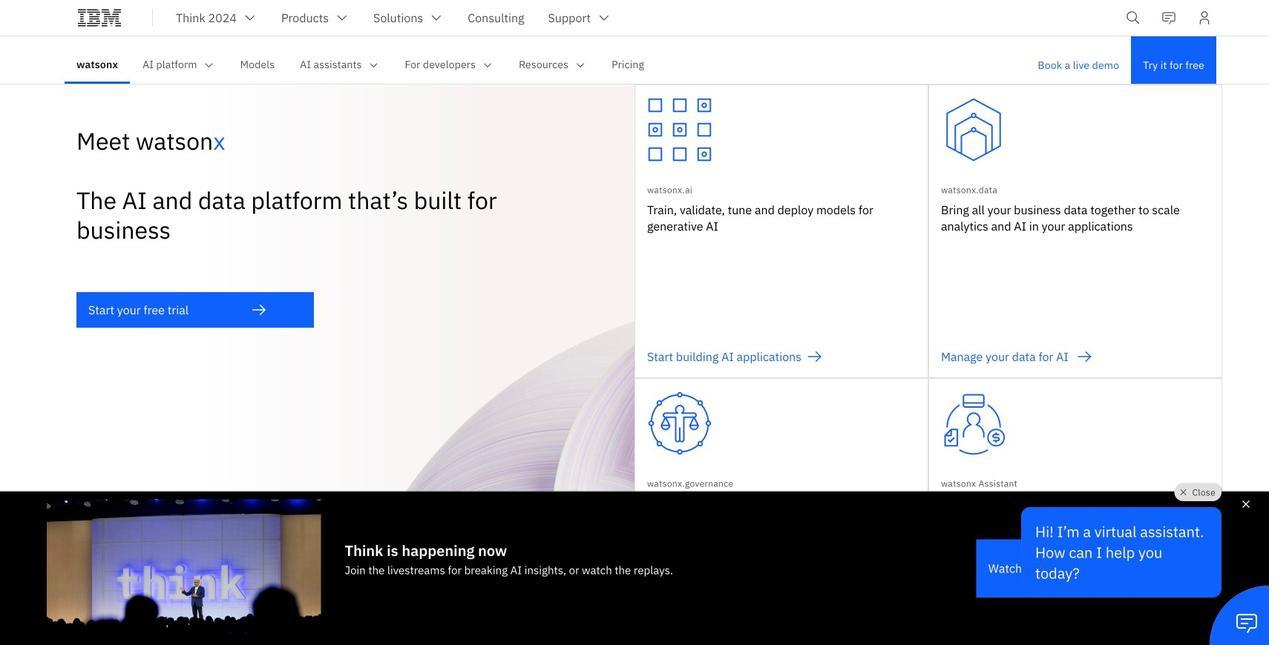 Task type: locate. For each thing, give the bounding box(es) containing it.
1 vertical spatial list item
[[976, 538, 1179, 598]]

list item
[[76, 292, 314, 328], [976, 538, 1179, 598]]

think 2024 image
[[47, 492, 321, 644]]

0 vertical spatial list item
[[76, 292, 314, 328]]



Task type: vqa. For each thing, say whether or not it's contained in the screenshot.
list item to the left
yes



Task type: describe. For each thing, give the bounding box(es) containing it.
0 horizontal spatial list item
[[76, 292, 314, 328]]

1 horizontal spatial list item
[[976, 538, 1179, 598]]

open the chat window image
[[1235, 612, 1259, 635]]



